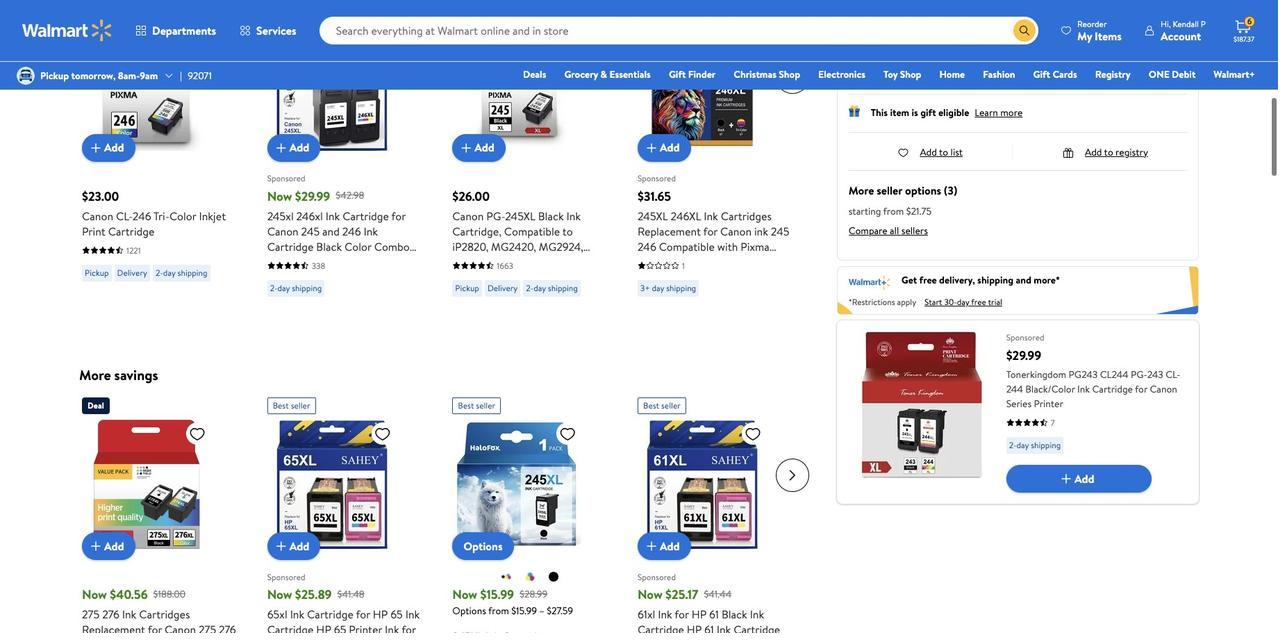 Task type: locate. For each thing, give the bounding box(es) containing it.
1 horizontal spatial gift
[[1034, 67, 1051, 81]]

tonerkingdom
[[1007, 367, 1067, 381]]

for down '$25.17'
[[675, 607, 689, 622]]

canon
[[82, 208, 113, 223], [453, 208, 484, 223], [267, 223, 299, 239], [721, 223, 752, 239], [1150, 382, 1178, 396], [165, 622, 196, 633]]

ts3122 down combo
[[387, 269, 420, 285]]

best seller
[[88, 1, 125, 13], [458, 1, 496, 13], [273, 400, 310, 411], [458, 400, 496, 411], [643, 400, 681, 411]]

canon up pixma
[[267, 223, 299, 239]]

product group containing $31.65
[[638, 0, 793, 315]]

to left registry
[[1105, 145, 1114, 159]]

add for the add button related to canon cl-246 tri-color inkjet print cartridge image
[[104, 140, 124, 155]]

0 horizontal spatial shop
[[779, 67, 801, 81]]

to for registry
[[1105, 145, 1114, 159]]

0 vertical spatial $29.99
[[295, 187, 330, 205]]

delivery
[[117, 266, 147, 278], [488, 282, 518, 294]]

product group containing $26.00
[[453, 0, 607, 309]]

add to favorites list, 275 276 ink cartridges replacement for canon 275 276 ink for pixma ts3520 ts3522 ts3500 tr4720 tr4722 tr4700 printer (1 black, 1 color) image
[[189, 425, 206, 443]]

shop inside the toy shop link
[[900, 67, 922, 81]]

0 vertical spatial mx492
[[638, 254, 672, 269]]

tr4520 inside the sponsored now $29.99 $42.98 245xl 246xl ink cartridge for canon 245 and 246  ink cartridge black color combo for pixma mx490 tr4520 ts3322 tr4522 tr4500 ts3122 ts3300 mx492 mg2522 ts3100 ts3320 printer
[[358, 254, 396, 269]]

sponsored $29.99 tonerkingdom pg243 cl244 pg-243 cl- 244 black/color ink cartridge for canon series printer
[[1007, 331, 1181, 411]]

black image
[[548, 571, 559, 582]]

1 horizontal spatial cartridges
[[721, 208, 772, 223]]

registry
[[1116, 145, 1149, 159]]

to up mg2525,
[[563, 223, 573, 239]]

sponsored now $25.89 $41.48 65xl ink cartridge for hp 65 ink cartridge hp 65 printer ink fo
[[267, 571, 420, 633]]

cl-
[[116, 208, 133, 223], [1166, 367, 1181, 381]]

tr4520
[[358, 254, 396, 269], [526, 269, 565, 285]]

cl- inside sponsored $29.99 tonerkingdom pg243 cl244 pg-243 cl- 244 black/color ink cartridge for canon series printer
[[1166, 367, 1181, 381]]

0 vertical spatial black
[[538, 208, 564, 223]]

1 horizontal spatial mx490
[[675, 254, 710, 269]]

sponsored inside sponsored $31.65 245xl 246xl ink cartridges replacement for canon ink 245 246 compatible with pixma mx492 mx490 mg2520 mg2420 mg2522 mg2922 mg2525 mg3022 ts3120 ts3122 ts3322(2 pack)
[[638, 172, 676, 184]]

2-day shipping inside $29.99 group
[[1009, 439, 1061, 451]]

246xl
[[296, 208, 323, 223]]

2- inside $29.99 group
[[1009, 439, 1017, 451]]

2 horizontal spatial to
[[1105, 145, 1114, 159]]

0 horizontal spatial from
[[489, 604, 509, 618]]

1 horizontal spatial pickup
[[85, 266, 109, 278]]

0 horizontal spatial more
[[79, 366, 111, 384]]

free
[[920, 273, 937, 287], [972, 296, 987, 308]]

245xl down $31.65
[[638, 208, 668, 223]]

1 vertical spatial color
[[345, 239, 372, 254]]

1 vertical spatial free
[[972, 296, 987, 308]]

ts3120
[[727, 285, 761, 300]]

tr4522 inside $26.00 canon pg-245xl black ink cartridge, compatible to ip2820, mg2420, mg2924, mg492, mg3020, mg2525, ts3120, ts202, tr4520 and tr4522
[[453, 285, 490, 300]]

245 inside the sponsored now $29.99 $42.98 245xl 246xl ink cartridge for canon 245 and 246  ink cartridge black color combo for pixma mx490 tr4520 ts3322 tr4522 tr4500 ts3122 ts3300 mx492 mg2522 ts3100 ts3320 printer
[[301, 223, 320, 239]]

services button
[[228, 14, 308, 47]]

seller for the 245xl ink cartridge replacement for canon ink 245 pg-245 pg-243 black ink for pixma mx490 mx492 mg2522 ts3100 ts3122 ts3300 ts3322 tr4500 tr4520 tr4522 printer (1 black) image
[[476, 400, 496, 411]]

day inside get free delivery, shipping and more* banner
[[957, 296, 970, 308]]

now inside sponsored now $25.17 $41.44 61xl ink for hp 61 black ink cartridge hp 61 ink cartridg
[[638, 586, 663, 603]]

1 horizontal spatial 246
[[342, 223, 361, 239]]

cartridges up pixma
[[721, 208, 772, 223]]

0 vertical spatial pg-
[[487, 208, 505, 223]]

245xl up the mg2420,
[[505, 208, 536, 223]]

1 horizontal spatial tr4520
[[526, 269, 565, 285]]

ts3120,
[[453, 269, 489, 285]]

best for $23.00
[[88, 1, 104, 13]]

compatible inside $26.00 canon pg-245xl black ink cartridge, compatible to ip2820, mg2420, mg2924, mg492, mg3020, mg2525, ts3120, ts202, tr4520 and tr4522
[[504, 223, 560, 239]]

and left more*
[[1016, 273, 1032, 287]]

shop for christmas shop
[[779, 67, 801, 81]]

0 horizontal spatial mx492
[[307, 285, 341, 300]]

0 vertical spatial $15.99
[[480, 586, 514, 603]]

more inside more seller options (3) starting from $21.75 compare all sellers
[[849, 183, 874, 198]]

0 vertical spatial ts3122
[[387, 269, 420, 285]]

$15.99
[[480, 586, 514, 603], [512, 604, 537, 618]]

cl- inside '$23.00 canon cl-246 tri-color inkjet print cartridge'
[[116, 208, 133, 223]]

1 horizontal spatial ts3122
[[638, 300, 671, 315]]

0 horizontal spatial ts3122
[[387, 269, 420, 285]]

replacement inside sponsored $31.65 245xl 246xl ink cartridges replacement for canon ink 245 246 compatible with pixma mx492 mx490 mg2520 mg2420 mg2522 mg2922 mg2525 mg3022 ts3120 ts3122 ts3322(2 pack)
[[638, 223, 701, 239]]

$29.99 up tonerkingdom
[[1007, 347, 1042, 364]]

canon inside $26.00 canon pg-245xl black ink cartridge, compatible to ip2820, mg2420, mg2924, mg492, mg3020, mg2525, ts3120, ts202, tr4520 and tr4522
[[453, 208, 484, 223]]

0 horizontal spatial 275
[[82, 607, 100, 622]]

| 92071
[[180, 69, 212, 83]]

245xl inside sponsored $31.65 245xl 246xl ink cartridges replacement for canon ink 245 246 compatible with pixma mx492 mx490 mg2520 mg2420 mg2522 mg2922 mg2525 mg3022 ts3120 ts3122 ts3322(2 pack)
[[638, 208, 668, 223]]

mg2522 up ts3322(2 on the top right of the page
[[683, 269, 725, 285]]

$29.99 inside the sponsored now $29.99 $42.98 245xl 246xl ink cartridge for canon 245 and 246  ink cartridge black color combo for pixma mx490 tr4520 ts3322 tr4522 tr4500 ts3122 ts3300 mx492 mg2522 ts3100 ts3320 printer
[[295, 187, 330, 205]]

2 vertical spatial pickup
[[455, 282, 479, 294]]

cl- right 243
[[1166, 367, 1181, 381]]

add button up the $25.89 in the bottom left of the page
[[267, 532, 321, 560]]

product group containing now $29.99
[[267, 0, 422, 315]]

from down black/tri-color(cyan yellow magenta) image
[[489, 604, 509, 618]]

1 vertical spatial $15.99
[[512, 604, 537, 618]]

0 horizontal spatial gift
[[669, 67, 686, 81]]

pickup left the tomorrow,
[[40, 69, 69, 83]]

delivery down 1221
[[117, 266, 147, 278]]

1 horizontal spatial 245xl
[[638, 208, 668, 223]]

add for "245xl 246xl ink cartridge for canon 245 and 246  ink cartridge black color combo for pixma mx490 tr4520 ts3322 tr4522 tr4500 ts3122 ts3300 mx492 mg2522 ts3100 ts3320 printer" image the add button
[[290, 140, 309, 155]]

0 horizontal spatial compatible
[[504, 223, 560, 239]]

add to cart image for 245xl 246xl ink cartridges replacement for canon ink 245 246 compatible with pixma mx492 mx490 mg2520 mg2420 mg2522 mg2922 mg2525 mg3022 ts3120 ts3122 ts3322(2 pack)
[[643, 139, 660, 156]]

1 horizontal spatial and
[[567, 269, 585, 285]]

2 245 from the left
[[771, 223, 790, 239]]

add button up 245xl on the left top
[[267, 134, 321, 162]]

black/color
[[1026, 382, 1076, 396]]

black inside sponsored now $25.17 $41.44 61xl ink for hp 61 black ink cartridge hp 61 ink cartridg
[[722, 607, 748, 622]]

toy
[[884, 67, 898, 81]]

246 up mg2420
[[638, 239, 657, 254]]

add for the add button inside the $29.99 group
[[1075, 471, 1095, 486]]

walmart+ link
[[1208, 67, 1262, 82]]

2 mx490 from the left
[[675, 254, 710, 269]]

mx492 up the 3+
[[638, 254, 672, 269]]

free right get
[[920, 273, 937, 287]]

add button for 61xl ink for hp 61 black ink cartridge hp 61 ink cartridge for hp 61 printer ink  for envy 4500 deskjet 1000 1056 1510 1512 1010 1055 officejet 4630 printer color black combo pack image
[[638, 532, 691, 560]]

cartridge inside sponsored now $25.17 $41.44 61xl ink for hp 61 black ink cartridge hp 61 ink cartridg
[[638, 622, 684, 633]]

account
[[1161, 28, 1202, 43]]

0 vertical spatial cartridges
[[721, 208, 772, 223]]

245 for 245xl
[[771, 223, 790, 239]]

2 horizontal spatial and
[[1016, 273, 1032, 287]]

now up "61xl"
[[638, 586, 663, 603]]

0 horizontal spatial $29.99
[[295, 187, 330, 205]]

for left pixma
[[267, 254, 282, 269]]

8am-
[[118, 69, 140, 83]]

1 horizontal spatial color
[[345, 239, 372, 254]]

245xl 246xl ink cartridges replacement for canon ink 245 246 compatible with pixma mx492 mx490 mg2520 mg2420 mg2522 mg2922 mg2525 mg3022 ts3120 ts3122 ts3322(2 pack) image
[[638, 21, 767, 150]]

2-day shipping
[[156, 266, 207, 278], [270, 282, 322, 294], [526, 282, 578, 294], [1009, 439, 1061, 451]]

0 vertical spatial cl-
[[116, 208, 133, 223]]

shop inside christmas shop link
[[779, 67, 801, 81]]

best seller for $23.00
[[88, 1, 125, 13]]

mx492 inside the sponsored now $29.99 $42.98 245xl 246xl ink cartridge for canon 245 and 246  ink cartridge black color combo for pixma mx490 tr4520 ts3322 tr4522 tr4500 ts3122 ts3300 mx492 mg2522 ts3100 ts3320 printer
[[307, 285, 341, 300]]

santee store change as soon as today
[[849, 31, 941, 63]]

1 gift from the left
[[669, 67, 686, 81]]

mg2525,
[[542, 254, 586, 269]]

now inside sponsored now $25.89 $41.48 65xl ink cartridge for hp 65 ink cartridge hp 65 printer ink fo
[[267, 586, 292, 603]]

printer down tr4500
[[343, 300, 377, 315]]

sponsored up $31.65
[[638, 172, 676, 184]]

mg2522 inside the sponsored now $29.99 $42.98 245xl 246xl ink cartridge for canon 245 and 246  ink cartridge black color combo for pixma mx490 tr4520 ts3322 tr4522 tr4500 ts3122 ts3300 mx492 mg2522 ts3100 ts3320 printer
[[344, 285, 386, 300]]

1 horizontal spatial replacement
[[638, 223, 701, 239]]

1 horizontal spatial cl-
[[1166, 367, 1181, 381]]

2 shop from the left
[[900, 67, 922, 81]]

and
[[322, 223, 340, 239], [567, 269, 585, 285], [1016, 273, 1032, 287]]

add button for 275 276 ink cartridges replacement for canon 275 276 ink for pixma ts3520 ts3522 ts3500 tr4720 tr4722 tr4700 printer (1 black, 1 color) image
[[82, 532, 135, 560]]

0 horizontal spatial free
[[920, 273, 937, 287]]

search icon image
[[1019, 25, 1031, 36]]

add button up '$25.17'
[[638, 532, 691, 560]]

$21.75
[[907, 204, 932, 218]]

1 vertical spatial options
[[453, 604, 486, 618]]

ts3122 down the 3+
[[638, 300, 671, 315]]

 image
[[17, 67, 35, 85]]

1 vertical spatial black
[[316, 239, 342, 254]]

replacement up the 1
[[638, 223, 701, 239]]

1 horizontal spatial free
[[972, 296, 987, 308]]

for down $41.48
[[356, 607, 370, 622]]

starting
[[849, 204, 881, 218]]

0 vertical spatial from
[[884, 204, 904, 218]]

canon down 243
[[1150, 382, 1178, 396]]

gift left 'cards'
[[1034, 67, 1051, 81]]

now down options link
[[453, 586, 477, 603]]

now for $25.17
[[638, 586, 663, 603]]

walmart image
[[22, 19, 113, 42]]

0 horizontal spatial replacement
[[82, 622, 145, 633]]

2 vertical spatial printer
[[349, 622, 382, 633]]

l19
[[888, 68, 901, 82]]

aisle
[[866, 68, 886, 82]]

gift finder
[[669, 67, 716, 81]]

add button up $31.65
[[638, 134, 691, 162]]

gift for gift cards
[[1034, 67, 1051, 81]]

ink
[[326, 208, 340, 223], [567, 208, 581, 223], [704, 208, 718, 223], [364, 223, 378, 239], [1078, 382, 1090, 396], [122, 607, 136, 622], [290, 607, 305, 622], [406, 607, 420, 622], [658, 607, 673, 622], [750, 607, 765, 622], [385, 622, 399, 633], [717, 622, 731, 633]]

tr4522 down mg492,
[[453, 285, 490, 300]]

sponsored inside sponsored now $25.89 $41.48 65xl ink cartridge for hp 65 ink cartridge hp 65 printer ink fo
[[267, 571, 306, 583]]

savings
[[114, 366, 158, 384]]

3+
[[641, 282, 650, 294]]

cartridge
[[343, 208, 389, 223], [108, 223, 155, 239], [267, 239, 314, 254], [1093, 382, 1133, 396], [307, 607, 354, 622], [267, 622, 314, 633], [638, 622, 684, 633]]

Search search field
[[319, 17, 1039, 44]]

product group containing now $25.17
[[638, 392, 793, 633]]

shipping up trial at the top of the page
[[978, 273, 1014, 287]]

shop for toy shop
[[900, 67, 922, 81]]

sponsored up 245xl on the left top
[[267, 172, 306, 184]]

1 horizontal spatial pg-
[[1131, 367, 1148, 381]]

sponsored inside sponsored $29.99 tonerkingdom pg243 cl244 pg-243 cl- 244 black/color ink cartridge for canon series printer
[[1007, 331, 1045, 343]]

shipping down 7
[[1031, 439, 1061, 451]]

for down $188.00
[[148, 622, 162, 633]]

for inside sponsored now $25.89 $41.48 65xl ink cartridge for hp 65 ink cartridge hp 65 printer ink fo
[[356, 607, 370, 622]]

options
[[464, 539, 503, 554], [453, 604, 486, 618]]

0 vertical spatial replacement
[[638, 223, 701, 239]]

cartridges down $188.00
[[139, 607, 190, 622]]

tomorrow,
[[71, 69, 116, 83]]

shipping up ts3320
[[292, 282, 322, 294]]

pickup
[[40, 69, 69, 83], [85, 266, 109, 278], [455, 282, 479, 294]]

more
[[1001, 106, 1023, 120]]

1 vertical spatial from
[[489, 604, 509, 618]]

and up 338
[[322, 223, 340, 239]]

canon down $23.00
[[82, 208, 113, 223]]

and inside the sponsored now $29.99 $42.98 245xl 246xl ink cartridge for canon 245 and 246  ink cartridge black color combo for pixma mx490 tr4520 ts3322 tr4522 tr4500 ts3122 ts3300 mx492 mg2522 ts3100 ts3320 printer
[[322, 223, 340, 239]]

2 245xl from the left
[[638, 208, 668, 223]]

2- down series
[[1009, 439, 1017, 451]]

$27.59
[[547, 604, 573, 618]]

245xl ink cartridge replacement for canon ink 245 pg-245 pg-243 black ink for pixma mx490 mx492 mg2522 ts3100 ts3122 ts3300 ts3322 tr4500 tr4520 tr4522 printer (1 black) image
[[453, 420, 582, 549]]

0 vertical spatial free
[[920, 273, 937, 287]]

&
[[601, 67, 607, 81]]

1 vertical spatial cartridges
[[139, 607, 190, 622]]

245 up pixma
[[301, 223, 320, 239]]

0 vertical spatial delivery
[[117, 266, 147, 278]]

add to cart image for 275 276 ink cartridges replacement for canon 275 27
[[88, 538, 104, 555]]

2 vertical spatial black
[[722, 607, 748, 622]]

245 right ink
[[771, 223, 790, 239]]

2-day shipping down tri-
[[156, 266, 207, 278]]

color left "inkjet" at the left of page
[[169, 208, 196, 223]]

mx490 up mg3022 in the right of the page
[[675, 254, 710, 269]]

246 down $42.98
[[342, 223, 361, 239]]

0 horizontal spatial tr4522
[[305, 269, 343, 285]]

1 245xl from the left
[[505, 208, 536, 223]]

reorder
[[1078, 18, 1107, 30]]

best for $26.00
[[458, 1, 474, 13]]

1 horizontal spatial 245
[[771, 223, 790, 239]]

cartridges inside sponsored $31.65 245xl 246xl ink cartridges replacement for canon ink 245 246 compatible with pixma mx492 mx490 mg2520 mg2420 mg2522 mg2922 mg2525 mg3022 ts3120 ts3122 ts3322(2 pack)
[[721, 208, 772, 223]]

sponsored up tonerkingdom
[[1007, 331, 1045, 343]]

seller for canon cl-246 tri-color inkjet print cartridge image
[[106, 1, 125, 13]]

*restrictions apply
[[849, 296, 917, 308]]

seller inside more seller options (3) starting from $21.75 compare all sellers
[[877, 183, 903, 198]]

246 inside the sponsored now $29.99 $42.98 245xl 246xl ink cartridge for canon 245 and 246  ink cartridge black color combo for pixma mx490 tr4520 ts3322 tr4522 tr4500 ts3122 ts3300 mx492 mg2522 ts3100 ts3320 printer
[[342, 223, 361, 239]]

product group containing $23.00
[[82, 0, 237, 309]]

sponsored now $25.17 $41.44 61xl ink for hp 61 black ink cartridge hp 61 ink cartridg
[[638, 571, 783, 633]]

to left list
[[940, 145, 949, 159]]

0 horizontal spatial mx490
[[320, 254, 355, 269]]

and down mg2924,
[[567, 269, 585, 285]]

sponsored now $29.99 $42.98 245xl 246xl ink cartridge for canon 245 and 246  ink cartridge black color combo for pixma mx490 tr4520 ts3322 tr4522 tr4500 ts3122 ts3300 mx492 mg2522 ts3100 ts3320 printer
[[267, 172, 420, 315]]

black inside the sponsored now $29.99 $42.98 245xl 246xl ink cartridge for canon 245 and 246  ink cartridge black color combo for pixma mx490 tr4520 ts3322 tr4522 tr4500 ts3122 ts3300 mx492 mg2522 ts3100 ts3320 printer
[[316, 239, 342, 254]]

add inside $29.99 group
[[1075, 471, 1095, 486]]

1 horizontal spatial delivery
[[488, 282, 518, 294]]

0 horizontal spatial cl-
[[116, 208, 133, 223]]

home
[[940, 67, 965, 81]]

add button for 'canon pg-245xl black ink cartridge, compatible to ip2820, mg2420, mg2924, mg492, mg3020, mg2525, ts3120, ts202, tr4520 and tr4522' image
[[453, 134, 506, 162]]

compare all sellers button
[[849, 224, 928, 238]]

0 horizontal spatial 246
[[133, 208, 151, 223]]

gift finder link
[[663, 67, 722, 82]]

from
[[884, 204, 904, 218], [489, 604, 509, 618]]

gifting made easy image
[[849, 106, 860, 117]]

registry
[[1096, 67, 1131, 81]]

compatible up mg3020,
[[504, 223, 560, 239]]

1 vertical spatial printer
[[1034, 397, 1064, 411]]

$26.00
[[453, 187, 490, 205]]

best for now
[[458, 400, 474, 411]]

add button for "245xl 246xl ink cartridge for canon 245 and 246  ink cartridge black color combo for pixma mx490 tr4520 ts3322 tr4522 tr4500 ts3122 ts3300 mx492 mg2522 ts3100 ts3320 printer" image
[[267, 134, 321, 162]]

2 horizontal spatial black
[[722, 607, 748, 622]]

add button down 7
[[1007, 465, 1152, 493]]

0 vertical spatial more
[[849, 183, 874, 198]]

0 horizontal spatial 245
[[301, 223, 320, 239]]

mg2522 right ts3320
[[344, 285, 386, 300]]

0 horizontal spatial and
[[322, 223, 340, 239]]

0 vertical spatial printer
[[343, 300, 377, 315]]

$29.99 inside sponsored $29.99 tonerkingdom pg243 cl244 pg-243 cl- 244 black/color ink cartridge for canon series printer
[[1007, 347, 1042, 364]]

walmart+
[[1214, 67, 1256, 81]]

0 horizontal spatial delivery
[[117, 266, 147, 278]]

0 horizontal spatial to
[[563, 223, 573, 239]]

1 vertical spatial pickup
[[85, 266, 109, 278]]

canon cl-246 tri-color inkjet print cartridge image
[[82, 21, 211, 150]]

add button inside $29.99 group
[[1007, 465, 1152, 493]]

options link
[[453, 532, 514, 560]]

246
[[133, 208, 151, 223], [342, 223, 361, 239], [638, 239, 657, 254]]

departments
[[152, 23, 216, 38]]

add to cart image
[[88, 139, 104, 156], [273, 139, 290, 156], [273, 538, 290, 555]]

add to cart image
[[458, 139, 475, 156], [643, 139, 660, 156], [1058, 470, 1075, 487], [88, 538, 104, 555], [643, 538, 660, 555]]

mx492 down 338
[[307, 285, 341, 300]]

sponsored for tonerkingdom
[[1007, 331, 1045, 343]]

tr4522 up ts3320
[[305, 269, 343, 285]]

Walmart Site-Wide search field
[[319, 17, 1039, 44]]

1 vertical spatial replacement
[[82, 622, 145, 633]]

245xl 246xl ink cartridge for canon 245 and 246  ink cartridge black color combo for pixma mx490 tr4520 ts3322 tr4522 tr4500 ts3122 ts3300 mx492 mg2522 ts3100 ts3320 printer image
[[267, 21, 397, 150]]

add to favorites list, 245xl ink cartridge replacement for canon ink 245 pg-245 pg-243 black ink for pixma mx490 mx492 mg2522 ts3100 ts3122 ts3300 ts3322 tr4500 tr4520 tr4522 printer (1 black) image
[[560, 425, 576, 443]]

shipping inside $29.99 group
[[1031, 439, 1061, 451]]

seller
[[106, 1, 125, 13], [476, 1, 496, 13], [877, 183, 903, 198], [291, 400, 310, 411], [476, 400, 496, 411], [662, 400, 681, 411]]

for inside sponsored $31.65 245xl 246xl ink cartridges replacement for canon ink 245 246 compatible with pixma mx492 mx490 mg2520 mg2420 mg2522 mg2922 mg2525 mg3022 ts3120 ts3122 ts3322(2 pack)
[[704, 223, 718, 239]]

246 left tri-
[[133, 208, 151, 223]]

$29.99 up 246xl
[[295, 187, 330, 205]]

245 for $29.99
[[301, 223, 320, 239]]

compatible up the 1
[[659, 239, 715, 254]]

trial
[[988, 296, 1003, 308]]

canon inside sponsored $31.65 245xl 246xl ink cartridges replacement for canon ink 245 246 compatible with pixma mx492 mx490 mg2520 mg2420 mg2522 mg2922 mg2525 mg3022 ts3120 ts3122 ts3322(2 pack)
[[721, 223, 752, 239]]

add for the 65xl ink cartridge for hp 65 ink cartridge hp 65 printer ink for hp amp 100 120 series for hp deskjet 3755 2655 3720 3722 3723 3752 3758 2652 2624 for hp envy 5055 5000 5070 5052 5014(1 black,1 color) image the add button
[[290, 538, 309, 554]]

0 horizontal spatial pg-
[[487, 208, 505, 223]]

65
[[391, 607, 403, 622], [334, 622, 346, 633]]

$41.44
[[704, 587, 732, 601]]

black down $41.44
[[722, 607, 748, 622]]

color
[[169, 208, 196, 223], [345, 239, 372, 254]]

more up starting
[[849, 183, 874, 198]]

get free delivery, shipping and more*
[[902, 273, 1060, 287]]

7
[[1051, 417, 1055, 429]]

day down "delivery,"
[[957, 296, 970, 308]]

options up black/tri-color(cyan yellow magenta) image
[[464, 539, 503, 554]]

1 horizontal spatial tr4522
[[453, 285, 490, 300]]

1 horizontal spatial compatible
[[659, 239, 715, 254]]

black inside $26.00 canon pg-245xl black ink cartridge, compatible to ip2820, mg2420, mg2924, mg492, mg3020, mg2525, ts3120, ts202, tr4520 and tr4522
[[538, 208, 564, 223]]

pickup tomorrow, 8am-9am
[[40, 69, 158, 83]]

now inside the sponsored now $29.99 $42.98 245xl 246xl ink cartridge for canon 245 and 246  ink cartridge black color combo for pixma mx490 tr4520 ts3322 tr4522 tr4500 ts3122 ts3300 mx492 mg2522 ts3100 ts3320 printer
[[267, 187, 292, 205]]

more up deal at the bottom
[[79, 366, 111, 384]]

now $40.56 $188.00 275 276 ink cartridges replacement for canon 275 27
[[82, 586, 236, 633]]

1 vertical spatial mx492
[[307, 285, 341, 300]]

shipping down the 1
[[667, 282, 696, 294]]

sponsored inside the sponsored now $29.99 $42.98 245xl 246xl ink cartridge for canon 245 and 246  ink cartridge black color combo for pixma mx490 tr4520 ts3322 tr4522 tr4500 ts3122 ts3300 mx492 mg2522 ts3100 ts3320 printer
[[267, 172, 306, 184]]

sponsored up the $25.89 in the bottom left of the page
[[267, 571, 306, 583]]

$26.00 canon pg-245xl black ink cartridge, compatible to ip2820, mg2420, mg2924, mg492, mg3020, mg2525, ts3120, ts202, tr4520 and tr4522
[[453, 187, 586, 300]]

1 horizontal spatial more
[[849, 183, 874, 198]]

ts3122 inside the sponsored now $29.99 $42.98 245xl 246xl ink cartridge for canon 245 and 246  ink cartridge black color combo for pixma mx490 tr4520 ts3322 tr4522 tr4500 ts3122 ts3300 mx492 mg2522 ts3100 ts3320 printer
[[387, 269, 420, 285]]

sponsored up '$25.17'
[[638, 571, 676, 583]]

from up all
[[884, 204, 904, 218]]

1 horizontal spatial 65
[[391, 607, 403, 622]]

add to cart image up 65xl
[[273, 538, 290, 555]]

cl- down $23.00
[[116, 208, 133, 223]]

$15.99 down black/tri-color(cyan yellow magenta) image
[[480, 586, 514, 603]]

1 horizontal spatial from
[[884, 204, 904, 218]]

pg- down $26.00
[[487, 208, 505, 223]]

1 vertical spatial pg-
[[1131, 367, 1148, 381]]

for inside sponsored $29.99 tonerkingdom pg243 cl244 pg-243 cl- 244 black/color ink cartridge for canon series printer
[[1135, 382, 1148, 396]]

shop right toy
[[900, 67, 922, 81]]

gift
[[669, 67, 686, 81], [1034, 67, 1051, 81]]

delivery,
[[940, 273, 975, 287]]

245 inside sponsored $31.65 245xl 246xl ink cartridges replacement for canon ink 245 246 compatible with pixma mx492 mx490 mg2520 mg2420 mg2522 mg2922 mg2525 mg3022 ts3120 ts3122 ts3322(2 pack)
[[771, 223, 790, 239]]

2 gift from the left
[[1034, 67, 1051, 81]]

now up 65xl
[[267, 586, 292, 603]]

$29.99 group
[[837, 320, 1199, 504]]

sponsored for $25.17
[[638, 571, 676, 583]]

pickup down print
[[85, 266, 109, 278]]

get
[[902, 273, 917, 287]]

walmart plus image
[[849, 273, 891, 290]]

pickup for $23.00
[[85, 266, 109, 278]]

1 shop from the left
[[779, 67, 801, 81]]

sponsored inside sponsored now $25.17 $41.44 61xl ink for hp 61 black ink cartridge hp 61 ink cartridg
[[638, 571, 676, 583]]

1 horizontal spatial $29.99
[[1007, 347, 1042, 364]]

day right the 3+
[[652, 282, 665, 294]]

more for more savings
[[79, 366, 111, 384]]

printer down black/color
[[1034, 397, 1064, 411]]

1 horizontal spatial to
[[940, 145, 949, 159]]

tr4520 down mg2924,
[[526, 269, 565, 285]]

1 vertical spatial cl-
[[1166, 367, 1181, 381]]

ink
[[755, 223, 769, 239]]

add for the add button over $31.65
[[660, 140, 680, 155]]

0 vertical spatial pickup
[[40, 69, 69, 83]]

all
[[890, 224, 899, 238]]

0 horizontal spatial tr4520
[[358, 254, 396, 269]]

1 horizontal spatial black
[[538, 208, 564, 223]]

0 horizontal spatial cartridges
[[139, 607, 190, 622]]

printer down $41.48
[[349, 622, 382, 633]]

pg- right cl244
[[1131, 367, 1148, 381]]

1 vertical spatial delivery
[[488, 282, 518, 294]]

as
[[879, 51, 886, 63]]

2-day shipping down 7
[[1009, 439, 1061, 451]]

276
[[102, 607, 119, 622]]

add button up $26.00
[[453, 134, 506, 162]]

product group
[[82, 0, 237, 309], [267, 0, 422, 315], [453, 0, 607, 309], [638, 0, 793, 315], [82, 392, 237, 633], [267, 392, 422, 633], [453, 392, 607, 633], [638, 392, 793, 633]]

pickup for $26.00
[[455, 282, 479, 294]]

for down 243
[[1135, 382, 1148, 396]]

2- down tri-
[[156, 266, 163, 278]]

1 245 from the left
[[301, 223, 320, 239]]

1 horizontal spatial mx492
[[638, 254, 672, 269]]

246xl
[[671, 208, 701, 223]]

add to cart image for 61xl ink for hp 61 black ink cartridge hp 61 ink cartridg
[[643, 538, 660, 555]]

day inside $29.99 group
[[1017, 439, 1029, 451]]

2 horizontal spatial pickup
[[455, 282, 479, 294]]

0 horizontal spatial color
[[169, 208, 196, 223]]

1 horizontal spatial mg2522
[[683, 269, 725, 285]]

delivery down 1663
[[488, 282, 518, 294]]

now up 276
[[82, 586, 107, 603]]

compatible
[[504, 223, 560, 239], [659, 239, 715, 254]]

mx490 right pixma
[[320, 254, 355, 269]]

items
[[1095, 28, 1122, 43]]

mx492 inside sponsored $31.65 245xl 246xl ink cartridges replacement for canon ink 245 246 compatible with pixma mx492 mx490 mg2520 mg2420 mg2522 mg2922 mg2525 mg3022 ts3120 ts3122 ts3322(2 pack)
[[638, 254, 672, 269]]

0 horizontal spatial black
[[316, 239, 342, 254]]

shop right "christmas"
[[779, 67, 801, 81]]

1 mx490 from the left
[[320, 254, 355, 269]]

0 horizontal spatial pickup
[[40, 69, 69, 83]]

cartridge inside '$23.00 canon cl-246 tri-color inkjet print cartridge'
[[108, 223, 155, 239]]

$28.99
[[520, 587, 548, 601]]

–
[[539, 604, 545, 618]]

0 horizontal spatial mg2522
[[344, 285, 386, 300]]

2 horizontal spatial 246
[[638, 239, 657, 254]]

learn
[[975, 106, 999, 120]]

hp
[[373, 607, 388, 622], [692, 607, 707, 622], [316, 622, 331, 633], [687, 622, 702, 633]]

printer inside sponsored $29.99 tonerkingdom pg243 cl244 pg-243 cl- 244 black/color ink cartridge for canon series printer
[[1034, 397, 1064, 411]]

black/tri-color(cyan yellow magenta) image
[[501, 571, 512, 582]]

delivery for $23.00
[[117, 266, 147, 278]]

0 vertical spatial color
[[169, 208, 196, 223]]

canon left ink
[[721, 223, 752, 239]]

free left trial at the top of the page
[[972, 296, 987, 308]]

1 vertical spatial $29.99
[[1007, 347, 1042, 364]]

1 vertical spatial more
[[79, 366, 111, 384]]

1 horizontal spatial shop
[[900, 67, 922, 81]]

best seller for now
[[458, 400, 496, 411]]

1 vertical spatial ts3122
[[638, 300, 671, 315]]

0 horizontal spatial 245xl
[[505, 208, 536, 223]]

add button up $23.00
[[82, 134, 135, 162]]

change
[[909, 31, 941, 45]]

list
[[951, 145, 963, 159]]

replacement down "$40.56"
[[82, 622, 145, 633]]



Task type: describe. For each thing, give the bounding box(es) containing it.
0 horizontal spatial 65
[[334, 622, 346, 633]]

now inside now $15.99 $28.99 options from $15.99 – $27.59
[[453, 586, 477, 603]]

one debit link
[[1143, 67, 1202, 82]]

sponsored for 245xl
[[638, 172, 676, 184]]

shipping down mg2525,
[[548, 282, 578, 294]]

today
[[888, 51, 909, 63]]

day down tri-
[[163, 266, 176, 278]]

canon inside the sponsored now $29.99 $42.98 245xl 246xl ink cartridge for canon 245 and 246  ink cartridge black color combo for pixma mx490 tr4520 ts3322 tr4522 tr4500 ts3122 ts3300 mx492 mg2522 ts3100 ts3320 printer
[[267, 223, 299, 239]]

gift cards
[[1034, 67, 1078, 81]]

mx490 inside sponsored $31.65 245xl 246xl ink cartridges replacement for canon ink 245 246 compatible with pixma mx492 mx490 mg2520 mg2420 mg2522 mg2922 mg2525 mg3022 ts3120 ts3122 ts3322(2 pack)
[[675, 254, 710, 269]]

color inside the sponsored now $29.99 $42.98 245xl 246xl ink cartridge for canon 245 and 246  ink cartridge black color combo for pixma mx490 tr4520 ts3322 tr4522 tr4500 ts3122 ts3300 mx492 mg2522 ts3100 ts3320 printer
[[345, 239, 372, 254]]

apply
[[897, 296, 917, 308]]

item
[[890, 106, 910, 120]]

61xl
[[638, 607, 656, 622]]

2- up ts3100
[[270, 282, 278, 294]]

1221
[[126, 244, 141, 256]]

ink inside sponsored $31.65 245xl 246xl ink cartridges replacement for canon ink 245 246 compatible with pixma mx492 mx490 mg2520 mg2420 mg2522 mg2922 mg2525 mg3022 ts3120 ts3122 ts3322(2 pack)
[[704, 208, 718, 223]]

cartridge inside sponsored $29.99 tonerkingdom pg243 cl244 pg-243 cl- 244 black/color ink cartridge for canon series printer
[[1093, 382, 1133, 396]]

shipping inside banner
[[978, 273, 1014, 287]]

gift
[[921, 106, 936, 120]]

338
[[312, 260, 325, 271]]

services
[[256, 23, 296, 38]]

hi,
[[1161, 18, 1171, 30]]

add button for canon cl-246 tri-color inkjet print cartridge image
[[82, 134, 135, 162]]

$31.65
[[638, 187, 671, 205]]

2- right the ts202,
[[526, 282, 534, 294]]

ts3320
[[304, 300, 340, 315]]

now inside now $40.56 $188.00 275 276 ink cartridges replacement for canon 275 27
[[82, 586, 107, 603]]

start 30-day free trial
[[925, 296, 1003, 308]]

ts3322(2
[[673, 300, 718, 315]]

for inside sponsored now $25.17 $41.44 61xl ink for hp 61 black ink cartridge hp 61 ink cartridg
[[675, 607, 689, 622]]

seller for 'canon pg-245xl black ink cartridge, compatible to ip2820, mg2420, mg2924, mg492, mg3020, mg2525, ts3120, ts202, tr4520 and tr4522' image
[[476, 1, 496, 13]]

275 276 ink cartridges replacement for canon 275 276 ink for pixma ts3520 ts3522 ts3500 tr4720 tr4722 tr4700 printer (1 black, 1 color) image
[[82, 420, 211, 549]]

registry link
[[1089, 67, 1137, 82]]

243
[[1148, 367, 1164, 381]]

replacement inside now $40.56 $188.00 275 276 ink cartridges replacement for canon 275 27
[[82, 622, 145, 633]]

9am
[[140, 69, 158, 83]]

product group containing now $40.56
[[82, 392, 237, 633]]

92071
[[188, 69, 212, 83]]

canon inside '$23.00 canon cl-246 tri-color inkjet print cartridge'
[[82, 208, 113, 223]]

$42.98
[[336, 188, 364, 202]]

add to favorites list, 245xl 246xl ink cartridge for canon 245 and 246  ink cartridge black color combo for pixma mx490 tr4520 ts3322 tr4522 tr4500 ts3122 ts3300 mx492 mg2522 ts3100 ts3320 printer image
[[374, 27, 391, 44]]

print
[[82, 223, 106, 239]]

canon pg-245xl black ink cartridge, compatible to ip2820, mg2420, mg2924, mg492, mg3020, mg2525, ts3120, ts202, tr4520 and tr4522 image
[[453, 21, 582, 150]]

ts202,
[[491, 269, 524, 285]]

start
[[925, 296, 943, 308]]

ts3300
[[267, 285, 304, 300]]

sponsored $31.65 245xl 246xl ink cartridges replacement for canon ink 245 246 compatible with pixma mx492 mx490 mg2520 mg2420 mg2522 mg2922 mg2525 mg3022 ts3120 ts3122 ts3322(2 pack)
[[638, 172, 790, 315]]

best seller for $26.00
[[458, 1, 496, 13]]

cartridges inside now $40.56 $188.00 275 276 ink cartridges replacement for canon 275 27
[[139, 607, 190, 622]]

is
[[912, 106, 919, 120]]

next slide for more savings list image
[[776, 459, 809, 492]]

61xl ink for hp 61 black ink cartridge hp 61 ink cartridge for hp 61 printer ink  for envy 4500 deskjet 1000 1056 1510 1512 1010 1055 officejet 4630 printer color black combo pack image
[[638, 420, 767, 549]]

$187.37
[[1234, 34, 1255, 44]]

245xl inside $26.00 canon pg-245xl black ink cartridge, compatible to ip2820, mg2420, mg2924, mg492, mg3020, mg2525, ts3120, ts202, tr4520 and tr4522
[[505, 208, 536, 223]]

grocery & essentials
[[565, 67, 651, 81]]

mg492,
[[453, 254, 491, 269]]

1
[[682, 260, 685, 271]]

hi, kendall p account
[[1161, 18, 1206, 43]]

3+ day shipping
[[641, 282, 696, 294]]

store
[[880, 31, 903, 45]]

add to cart image up $23.00
[[88, 139, 104, 156]]

fashion
[[983, 67, 1016, 81]]

add to favorites list, canon cl-246 tri-color inkjet print cartridge image
[[189, 27, 206, 44]]

pg- inside $26.00 canon pg-245xl black ink cartridge, compatible to ip2820, mg2420, mg2924, mg492, mg3020, mg2525, ts3120, ts202, tr4520 and tr4522
[[487, 208, 505, 223]]

246 inside sponsored $31.65 245xl 246xl ink cartridges replacement for canon ink 245 246 compatible with pixma mx492 mx490 mg2520 mg2420 mg2522 mg2922 mg2525 mg3022 ts3120 ts3122 ts3322(2 pack)
[[638, 239, 657, 254]]

gift for gift finder
[[669, 67, 686, 81]]

printer inside sponsored now $25.89 $41.48 65xl ink cartridge for hp 65 ink cartridge hp 65 printer ink fo
[[349, 622, 382, 633]]

2-day shipping up ts3100
[[270, 282, 322, 294]]

now for $29.99
[[267, 187, 292, 205]]

one debit
[[1149, 67, 1196, 81]]

grocery
[[565, 67, 598, 81]]

as
[[849, 51, 858, 63]]

from inside more seller options (3) starting from $21.75 compare all sellers
[[884, 204, 904, 218]]

246 inside '$23.00 canon cl-246 tri-color inkjet print cartridge'
[[133, 208, 151, 223]]

add to cart image for now $29.99
[[273, 139, 290, 156]]

electronics link
[[812, 67, 872, 82]]

fashion link
[[977, 67, 1022, 82]]

seller for the 65xl ink cartridge for hp 65 ink cartridge hp 65 printer ink for hp amp 100 120 series for hp deskjet 3755 2655 3720 3722 3723 3752 3758 2652 2624 for hp envy 5055 5000 5070 5052 5014(1 black,1 color) image
[[291, 400, 310, 411]]

6
[[1248, 15, 1252, 27]]

aisle l19
[[866, 68, 901, 82]]

seller for 61xl ink for hp 61 black ink cartridge hp 61 ink cartridge for hp 61 printer ink  for envy 4500 deskjet 1000 1056 1510 1512 1010 1055 officejet 4630 printer color black combo pack image
[[662, 400, 681, 411]]

sponsored for $25.89
[[267, 571, 306, 583]]

more for more seller options (3) starting from $21.75 compare all sellers
[[849, 183, 874, 198]]

toy shop link
[[878, 67, 928, 82]]

eligible
[[939, 106, 970, 120]]

day up ts3100
[[278, 282, 290, 294]]

printer inside the sponsored now $29.99 $42.98 245xl 246xl ink cartridge for canon 245 and 246  ink cartridge black color combo for pixma mx490 tr4520 ts3322 tr4522 tr4500 ts3122 ts3300 mx492 mg2522 ts3100 ts3320 printer
[[343, 300, 377, 315]]

product group containing now $15.99
[[453, 392, 607, 633]]

christmas shop link
[[728, 67, 807, 82]]

now for $25.89
[[267, 586, 292, 603]]

mg3022
[[682, 285, 724, 300]]

ink inside $26.00 canon pg-245xl black ink cartridge, compatible to ip2820, mg2420, mg2924, mg492, mg3020, mg2525, ts3120, ts202, tr4520 and tr4522
[[567, 208, 581, 223]]

color inside '$23.00 canon cl-246 tri-color inkjet print cartridge'
[[169, 208, 196, 223]]

canon inside sponsored $29.99 tonerkingdom pg243 cl244 pg-243 cl- 244 black/color ink cartridge for canon series printer
[[1150, 382, 1178, 396]]

and inside $26.00 canon pg-245xl black ink cartridge, compatible to ip2820, mg2420, mg2924, mg492, mg3020, mg2525, ts3120, ts202, tr4520 and tr4522
[[567, 269, 585, 285]]

mg2420,
[[491, 239, 536, 254]]

pixma
[[741, 239, 770, 254]]

mg2420
[[638, 269, 681, 285]]

add to favorites list, canon pg-245xl black ink cartridge, compatible to ip2820, mg2420, mg2924, mg492, mg3020, mg2525, ts3120, ts202, tr4520 and tr4522 image
[[560, 27, 576, 44]]

to for list
[[940, 145, 949, 159]]

ts3100
[[267, 300, 302, 315]]

finder
[[688, 67, 716, 81]]

tri-
[[154, 208, 169, 223]]

delivery for $26.00
[[488, 282, 518, 294]]

compare
[[849, 224, 888, 238]]

add to favorites list, 65xl ink cartridge for hp 65 ink cartridge hp 65 printer ink for hp amp 100 120 series for hp deskjet 3755 2655 3720 3722 3723 3752 3758 2652 2624 for hp envy 5055 5000 5070 5052 5014(1 black,1 color) image
[[374, 425, 391, 443]]

add to cart image for now $25.89
[[273, 538, 290, 555]]

tri-color(cyan yellow magenta) image
[[524, 571, 536, 582]]

sponsored for $29.99
[[267, 172, 306, 184]]

ts3122 inside sponsored $31.65 245xl 246xl ink cartridges replacement for canon ink 245 246 compatible with pixma mx492 mx490 mg2520 mg2420 mg2522 mg2922 mg2525 mg3022 ts3120 ts3122 ts3322(2 pack)
[[638, 300, 671, 315]]

p
[[1201, 18, 1206, 30]]

for inside now $40.56 $188.00 275 276 ink cartridges replacement for canon 275 27
[[148, 622, 162, 633]]

options inside now $15.99 $28.99 options from $15.99 – $27.59
[[453, 604, 486, 618]]

next slide for similar items you might like list image
[[776, 60, 809, 93]]

2-day shipping down mg2525,
[[526, 282, 578, 294]]

30-
[[945, 296, 957, 308]]

this
[[871, 106, 888, 120]]

add to list
[[920, 145, 963, 159]]

toy shop
[[884, 67, 922, 81]]

day right the ts202,
[[534, 282, 546, 294]]

ink inside now $40.56 $188.00 275 276 ink cartridges replacement for canon 275 27
[[122, 607, 136, 622]]

tr4520 inside $26.00 canon pg-245xl black ink cartridge, compatible to ip2820, mg2420, mg2924, mg492, mg3020, mg2525, ts3120, ts202, tr4520 and tr4522
[[526, 269, 565, 285]]

(3)
[[944, 183, 958, 198]]

more seller options (3) starting from $21.75 compare all sellers
[[849, 183, 958, 238]]

to inside $26.00 canon pg-245xl black ink cartridge, compatible to ip2820, mg2420, mg2924, mg492, mg3020, mg2525, ts3120, ts202, tr4520 and tr4522
[[563, 223, 573, 239]]

product group containing now $25.89
[[267, 392, 422, 633]]

santee
[[849, 31, 878, 45]]

tonerkingdom pg243 cl244 pg-243 cl-244 black/color ink cartridge for canon series printer image
[[848, 331, 996, 479]]

tr4522 inside the sponsored now $29.99 $42.98 245xl 246xl ink cartridge for canon 245 and 246  ink cartridge black color combo for pixma mx490 tr4520 ts3322 tr4522 tr4500 ts3122 ts3300 mx492 mg2522 ts3100 ts3320 printer
[[305, 269, 343, 285]]

65xl ink cartridge for hp 65 ink cartridge hp 65 printer ink for hp amp 100 120 series for hp deskjet 3755 2655 3720 3722 3723 3752 3758 2652 2624 for hp envy 5055 5000 5070 5052 5014(1 black,1 color) image
[[267, 420, 397, 549]]

pixma
[[284, 254, 317, 269]]

add to cart image inside $29.99 group
[[1058, 470, 1075, 487]]

mg3020,
[[494, 254, 539, 269]]

mg2520
[[713, 254, 755, 269]]

get free delivery, shipping and more* banner
[[837, 266, 1199, 315]]

6 $187.37
[[1234, 15, 1255, 44]]

|
[[180, 69, 182, 83]]

and inside get free delivery, shipping and more* banner
[[1016, 273, 1032, 287]]

1 horizontal spatial 275
[[199, 622, 216, 633]]

add for 275 276 ink cartridges replacement for canon 275 276 ink for pixma ts3520 ts3522 ts3500 tr4720 tr4722 tr4700 printer (1 black, 1 color) image the add button
[[104, 538, 124, 554]]

gift cards link
[[1027, 67, 1084, 82]]

ink inside sponsored $29.99 tonerkingdom pg243 cl244 pg-243 cl- 244 black/color ink cartridge for canon series printer
[[1078, 382, 1090, 396]]

from inside now $15.99 $28.99 options from $15.99 – $27.59
[[489, 604, 509, 618]]

shipping down "inkjet" at the left of page
[[178, 266, 207, 278]]

pg243
[[1069, 367, 1098, 381]]

add for the add button related to 61xl ink for hp 61 black ink cartridge hp 61 ink cartridge for hp 61 printer ink  for envy 4500 deskjet 1000 1056 1510 1512 1010 1055 officejet 4630 printer color black combo pack image
[[660, 538, 680, 554]]

add button for the 65xl ink cartridge for hp 65 ink cartridge hp 65 printer ink for hp amp 100 120 series for hp deskjet 3755 2655 3720 3722 3723 3752 3758 2652 2624 for hp envy 5055 5000 5070 5052 5014(1 black,1 color) image
[[267, 532, 321, 560]]

mg2924,
[[539, 239, 584, 254]]

for up combo
[[392, 208, 406, 223]]

home link
[[934, 67, 972, 82]]

canon inside now $40.56 $188.00 275 276 ink cartridges replacement for canon 275 27
[[165, 622, 196, 633]]

mg2522 inside sponsored $31.65 245xl 246xl ink cartridges replacement for canon ink 245 246 compatible with pixma mx492 mx490 mg2520 mg2420 mg2522 mg2922 mg2525 mg3022 ts3120 ts3122 ts3322(2 pack)
[[683, 269, 725, 285]]

ip2820,
[[453, 239, 489, 254]]

0 vertical spatial options
[[464, 539, 503, 554]]

cartridge,
[[453, 223, 502, 239]]

mx490 inside the sponsored now $29.99 $42.98 245xl 246xl ink cartridge for canon 245 and 246  ink cartridge black color combo for pixma mx490 tr4520 ts3322 tr4522 tr4500 ts3122 ts3300 mx492 mg2522 ts3100 ts3320 printer
[[320, 254, 355, 269]]

add for 'canon pg-245xl black ink cartridge, compatible to ip2820, mg2420, mg2924, mg492, mg3020, mg2525, ts3120, ts202, tr4520 and tr4522' image the add button
[[475, 140, 495, 155]]

reorder my items
[[1078, 18, 1122, 43]]

add to favorites list, 61xl ink for hp 61 black ink cartridge hp 61 ink cartridge for hp 61 printer ink  for envy 4500 deskjet 1000 1056 1510 1512 1010 1055 officejet 4630 printer color black combo pack image
[[745, 425, 762, 443]]

compatible inside sponsored $31.65 245xl 246xl ink cartridges replacement for canon ink 245 246 compatible with pixma mx492 mx490 mg2520 mg2420 mg2522 mg2922 mg2525 mg3022 ts3120 ts3122 ts3322(2 pack)
[[659, 239, 715, 254]]

my
[[1078, 28, 1093, 43]]

pg- inside sponsored $29.99 tonerkingdom pg243 cl244 pg-243 cl- 244 black/color ink cartridge for canon series printer
[[1131, 367, 1148, 381]]

$25.89
[[295, 586, 332, 603]]

inkjet
[[199, 208, 226, 223]]

essentials
[[610, 67, 651, 81]]

debit
[[1172, 67, 1196, 81]]



Task type: vqa. For each thing, say whether or not it's contained in the screenshot.
TS3300
yes



